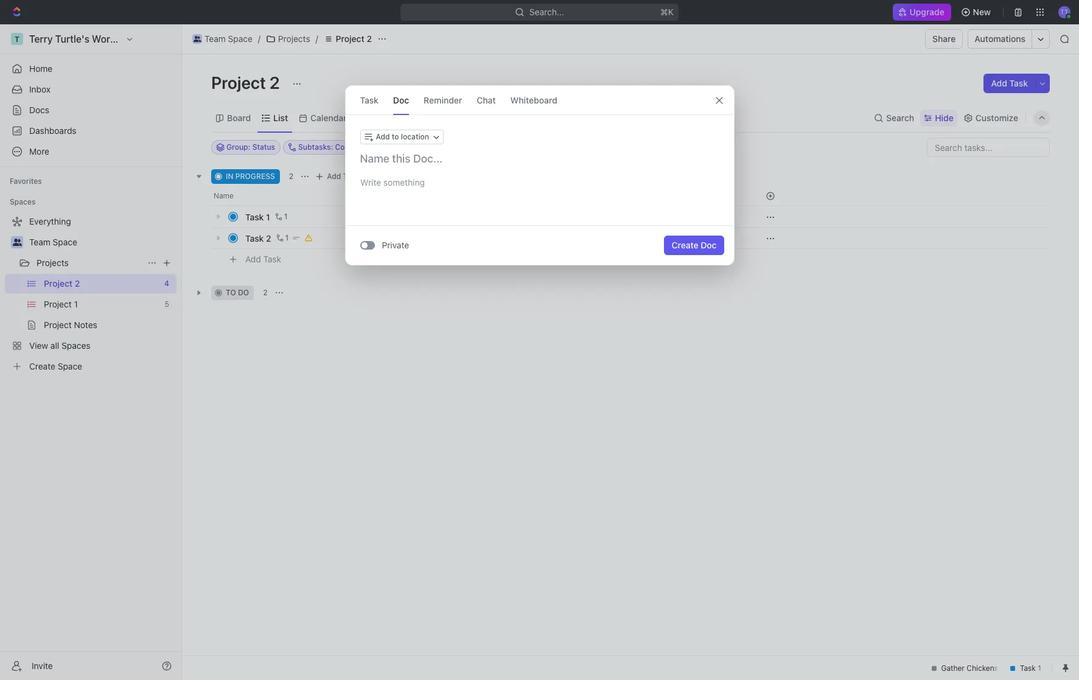 Task type: describe. For each thing, give the bounding box(es) containing it.
do
[[238, 288, 249, 297]]

gantt
[[414, 112, 436, 123]]

team space link inside "tree"
[[29, 233, 174, 252]]

add task for topmost add task button
[[992, 78, 1028, 88]]

1 for task 1
[[284, 212, 288, 221]]

customize button
[[960, 109, 1022, 126]]

hide button
[[921, 109, 958, 126]]

projects inside "tree"
[[37, 258, 69, 268]]

add to location
[[376, 132, 429, 141]]

search...
[[530, 7, 564, 17]]

1 / from the left
[[258, 33, 261, 44]]

dashboards link
[[5, 121, 177, 141]]

Name this Doc... field
[[346, 152, 734, 166]]

whiteboard
[[511, 95, 558, 105]]

automations
[[975, 33, 1026, 44]]

task button
[[360, 86, 379, 114]]

create doc button
[[665, 236, 724, 255]]

automations button
[[969, 30, 1032, 48]]

share
[[933, 33, 956, 44]]

task inside dialog
[[360, 95, 379, 105]]

1 up task 2
[[266, 212, 270, 222]]

create doc
[[672, 240, 717, 250]]

Search tasks... text field
[[928, 138, 1050, 156]]

calendar
[[311, 112, 347, 123]]

to inside button
[[392, 132, 399, 141]]

home link
[[5, 59, 177, 79]]

spaces
[[10, 197, 36, 206]]

reminder
[[424, 95, 462, 105]]

add up customize on the right top
[[992, 78, 1008, 88]]

team inside "tree"
[[29, 237, 50, 247]]

favorites button
[[5, 174, 47, 189]]

add task for the left add task button
[[245, 254, 281, 264]]

1 horizontal spatial add task
[[327, 172, 359, 181]]

inbox
[[29, 84, 51, 94]]

inbox link
[[5, 80, 177, 99]]

space inside "tree"
[[53, 237, 77, 247]]

search
[[887, 112, 915, 123]]

list
[[274, 112, 288, 123]]

doc inside button
[[701, 240, 717, 250]]

gantt link
[[411, 109, 436, 126]]

user group image
[[12, 239, 22, 246]]

dialog containing task
[[345, 85, 735, 265]]

⌘k
[[661, 7, 674, 17]]

1 horizontal spatial team
[[205, 33, 226, 44]]

table link
[[367, 109, 391, 126]]

task 1
[[245, 212, 270, 222]]



Task type: vqa. For each thing, say whether or not it's contained in the screenshot.
right DOC
yes



Task type: locate. For each thing, give the bounding box(es) containing it.
team space link
[[189, 32, 256, 46], [29, 233, 174, 252]]

user group image
[[193, 36, 201, 42]]

1
[[266, 212, 270, 222], [284, 212, 288, 221], [285, 233, 289, 242]]

upgrade link
[[893, 4, 952, 21]]

project 2 link
[[321, 32, 375, 46]]

in
[[226, 172, 233, 181]]

0 horizontal spatial projects link
[[37, 253, 142, 273]]

doc
[[393, 95, 409, 105], [701, 240, 717, 250]]

tree inside sidebar navigation
[[5, 212, 177, 376]]

add to location button
[[360, 130, 444, 144]]

board
[[227, 112, 251, 123]]

1 for task 2
[[285, 233, 289, 242]]

projects link
[[263, 32, 313, 46], [37, 253, 142, 273]]

add task button down task 2
[[240, 252, 286, 267]]

1 vertical spatial space
[[53, 237, 77, 247]]

1 horizontal spatial team space
[[205, 33, 253, 44]]

to left 'do'
[[226, 288, 236, 297]]

0 horizontal spatial to
[[226, 288, 236, 297]]

team space right user group icon
[[205, 33, 253, 44]]

to
[[392, 132, 399, 141], [226, 288, 236, 297]]

0 horizontal spatial space
[[53, 237, 77, 247]]

0 horizontal spatial /
[[258, 33, 261, 44]]

new
[[973, 7, 991, 17]]

2 horizontal spatial add task
[[992, 78, 1028, 88]]

add down 'calendar' link
[[327, 172, 341, 181]]

docs link
[[5, 100, 177, 120]]

1 horizontal spatial /
[[316, 33, 318, 44]]

add task
[[992, 78, 1028, 88], [327, 172, 359, 181], [245, 254, 281, 264]]

2
[[367, 33, 372, 44], [270, 72, 280, 93], [289, 172, 294, 181], [266, 233, 271, 243], [263, 288, 268, 297]]

project 2
[[336, 33, 372, 44], [211, 72, 284, 93]]

to left the location at the top left of the page
[[392, 132, 399, 141]]

team space inside sidebar navigation
[[29, 237, 77, 247]]

0 horizontal spatial team space link
[[29, 233, 174, 252]]

task
[[1010, 78, 1028, 88], [360, 95, 379, 105], [343, 172, 359, 181], [245, 212, 264, 222], [245, 233, 264, 243], [263, 254, 281, 264]]

1 horizontal spatial to
[[392, 132, 399, 141]]

add task button
[[984, 74, 1036, 93], [313, 169, 364, 184], [240, 252, 286, 267]]

0 horizontal spatial add task
[[245, 254, 281, 264]]

team space
[[205, 33, 253, 44], [29, 237, 77, 247]]

tree containing team space
[[5, 212, 177, 376]]

hide
[[935, 112, 954, 123]]

home
[[29, 63, 53, 74]]

board link
[[225, 109, 251, 126]]

1 button for 1
[[273, 211, 290, 223]]

team right user group icon
[[205, 33, 226, 44]]

0 vertical spatial team space link
[[189, 32, 256, 46]]

2 / from the left
[[316, 33, 318, 44]]

dashboards
[[29, 125, 76, 136]]

private
[[382, 240, 409, 250]]

invite
[[32, 660, 53, 671]]

1 right task 1 in the left top of the page
[[284, 212, 288, 221]]

space right user group image
[[53, 237, 77, 247]]

team
[[205, 33, 226, 44], [29, 237, 50, 247]]

customize
[[976, 112, 1019, 123]]

1 horizontal spatial add task button
[[313, 169, 364, 184]]

0 vertical spatial doc
[[393, 95, 409, 105]]

1 button right task 1 in the left top of the page
[[273, 211, 290, 223]]

0 vertical spatial to
[[392, 132, 399, 141]]

0 vertical spatial project 2
[[336, 33, 372, 44]]

1 vertical spatial project
[[211, 72, 266, 93]]

1 vertical spatial team space link
[[29, 233, 174, 252]]

docs
[[29, 105, 49, 115]]

0 vertical spatial 1 button
[[273, 211, 290, 223]]

space
[[228, 33, 253, 44], [53, 237, 77, 247]]

add down task 2
[[245, 254, 261, 264]]

0 horizontal spatial project
[[211, 72, 266, 93]]

add
[[992, 78, 1008, 88], [376, 132, 390, 141], [327, 172, 341, 181], [245, 254, 261, 264]]

0 vertical spatial add task
[[992, 78, 1028, 88]]

0 vertical spatial projects link
[[263, 32, 313, 46]]

add task button down 'calendar' link
[[313, 169, 364, 184]]

0 vertical spatial project
[[336, 33, 365, 44]]

2 vertical spatial add task
[[245, 254, 281, 264]]

add task button up customize on the right top
[[984, 74, 1036, 93]]

1 vertical spatial doc
[[701, 240, 717, 250]]

space right user group icon
[[228, 33, 253, 44]]

1 button for 2
[[274, 232, 291, 244]]

0 horizontal spatial add task button
[[240, 252, 286, 267]]

sidebar navigation
[[0, 24, 182, 680]]

add task down the calendar
[[327, 172, 359, 181]]

1 horizontal spatial team space link
[[189, 32, 256, 46]]

0 vertical spatial add task button
[[984, 74, 1036, 93]]

projects
[[278, 33, 310, 44], [37, 258, 69, 268]]

0 vertical spatial projects
[[278, 33, 310, 44]]

chat button
[[477, 86, 496, 114]]

1 button right task 2
[[274, 232, 291, 244]]

1 vertical spatial to
[[226, 288, 236, 297]]

1 vertical spatial team
[[29, 237, 50, 247]]

0 vertical spatial space
[[228, 33, 253, 44]]

share button
[[926, 29, 964, 49]]

2 horizontal spatial add task button
[[984, 74, 1036, 93]]

1 button
[[273, 211, 290, 223], [274, 232, 291, 244]]

location
[[401, 132, 429, 141]]

0 vertical spatial team
[[205, 33, 226, 44]]

0 vertical spatial team space
[[205, 33, 253, 44]]

doc button
[[393, 86, 409, 114]]

whiteboard button
[[511, 86, 558, 114]]

1 vertical spatial projects link
[[37, 253, 142, 273]]

in progress
[[226, 172, 275, 181]]

add task down task 2
[[245, 254, 281, 264]]

upgrade
[[911, 7, 945, 17]]

add task up customize on the right top
[[992, 78, 1028, 88]]

calendar link
[[308, 109, 347, 126]]

add to location button
[[360, 130, 444, 144]]

table
[[369, 112, 391, 123]]

/
[[258, 33, 261, 44], [316, 33, 318, 44]]

1 horizontal spatial project 2
[[336, 33, 372, 44]]

1 vertical spatial add task
[[327, 172, 359, 181]]

1 horizontal spatial doc
[[701, 240, 717, 250]]

1 horizontal spatial project
[[336, 33, 365, 44]]

create
[[672, 240, 699, 250]]

0 horizontal spatial team
[[29, 237, 50, 247]]

project
[[336, 33, 365, 44], [211, 72, 266, 93]]

1 horizontal spatial projects link
[[263, 32, 313, 46]]

add inside button
[[376, 132, 390, 141]]

progress
[[235, 172, 275, 181]]

1 right task 2
[[285, 233, 289, 242]]

1 horizontal spatial projects
[[278, 33, 310, 44]]

tree
[[5, 212, 177, 376]]

dialog
[[345, 85, 735, 265]]

favorites
[[10, 177, 42, 186]]

0 horizontal spatial team space
[[29, 237, 77, 247]]

1 vertical spatial team space
[[29, 237, 77, 247]]

0 horizontal spatial doc
[[393, 95, 409, 105]]

team space right user group image
[[29, 237, 77, 247]]

task 2
[[245, 233, 271, 243]]

list link
[[271, 109, 288, 126]]

team right user group image
[[29, 237, 50, 247]]

to do
[[226, 288, 249, 297]]

2 vertical spatial add task button
[[240, 252, 286, 267]]

new button
[[956, 2, 999, 22]]

1 vertical spatial add task button
[[313, 169, 364, 184]]

reminder button
[[424, 86, 462, 114]]

1 vertical spatial 1 button
[[274, 232, 291, 244]]

0 horizontal spatial project 2
[[211, 72, 284, 93]]

add down table link
[[376, 132, 390, 141]]

1 horizontal spatial space
[[228, 33, 253, 44]]

1 vertical spatial project 2
[[211, 72, 284, 93]]

1 vertical spatial projects
[[37, 258, 69, 268]]

0 horizontal spatial projects
[[37, 258, 69, 268]]

chat
[[477, 95, 496, 105]]

search button
[[871, 109, 918, 126]]



